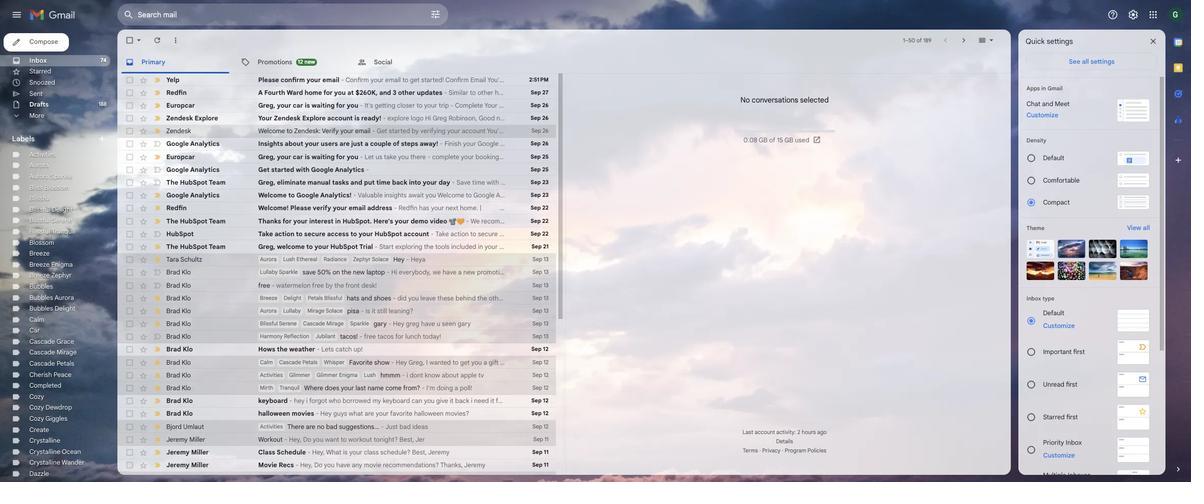 Task type: locate. For each thing, give the bounding box(es) containing it.
waiting down users on the top left of page
[[346, 170, 372, 179]]

customize button down the chat
[[1134, 123, 1182, 135]]

67 ‌ from the left
[[533, 184, 533, 193]]

row up at
[[131, 82, 618, 96]]

sep for row containing bjord umlaut
[[592, 471, 602, 478]]

1 horizontal spatial back
[[506, 441, 521, 451]]

cascade petals down weather
[[310, 399, 353, 406]]

sep for 12th row from the bottom
[[592, 313, 602, 321]]

it right the give
[[500, 441, 504, 451]]

main menu image
[[12, 10, 24, 22]]

i'm
[[474, 427, 483, 436]]

1 vertical spatial sep 23
[[590, 213, 610, 221]]

0 horizontal spatial are
[[340, 470, 350, 479]]

1 vertical spatial google analytics
[[185, 184, 244, 193]]

0 vertical spatial lush
[[315, 285, 328, 292]]

35 ‌ from the left
[[474, 184, 474, 193]]

more image
[[190, 40, 200, 50]]

63 ͏ from the left
[[648, 227, 650, 236]]

27 ͏ from the left
[[583, 227, 584, 236]]

0 vertical spatial hey
[[437, 284, 450, 293]]

1 horizontal spatial serene
[[310, 356, 330, 364]]

other right 3
[[442, 99, 461, 108]]

7 ‌ from the left
[[423, 184, 423, 193]]

7 brad klo from the top
[[185, 384, 214, 393]]

the hubspot team for greg, welcome to your hubspot trial -
[[185, 270, 251, 279]]

put
[[404, 199, 416, 208]]

13 row from the top
[[131, 253, 618, 267]]

1 default from the top
[[1159, 172, 1183, 181]]

of for 50
[[1018, 41, 1024, 49]]

blissful
[[33, 216, 56, 225], [33, 228, 56, 237], [33, 240, 56, 250], [33, 253, 56, 262], [360, 328, 380, 335], [289, 356, 309, 364]]

back left the into
[[436, 199, 453, 208]]

68 ͏ from the left
[[658, 227, 659, 236]]

70 ͏ from the left
[[661, 227, 663, 236]]

0 horizontal spatial lush
[[315, 285, 328, 292]]

blissful serene inside no conversations selected main content
[[289, 356, 330, 364]]

glimmer up where
[[321, 413, 345, 421]]

14 ͏ from the left
[[559, 227, 561, 236]]

used
[[883, 152, 899, 161]]

hey left heya
[[437, 284, 450, 293]]

0 horizontal spatial it
[[413, 341, 417, 350]]

fir
[[1184, 423, 1191, 432], [1185, 460, 1191, 469]]

0 vertical spatial sep 25
[[589, 171, 610, 178]]

google analytics for welcome to google analytics!
[[185, 213, 244, 222]]

home.
[[511, 227, 531, 236]]

2 explore from the left
[[336, 127, 362, 136]]

europcar down zendesk explore
[[185, 170, 217, 179]]

37 ͏ from the left
[[601, 227, 603, 236]]

lush for lush ethereal
[[315, 285, 328, 292]]

0 vertical spatial sparkle
[[56, 191, 80, 201]]

52 ͏ from the left
[[628, 227, 630, 236]]

0 vertical spatial a
[[405, 156, 409, 165]]

78 ͏ from the left
[[676, 227, 678, 236]]

- left 'hey'
[[322, 441, 325, 451]]

47 ͏ from the left
[[619, 227, 621, 236]]

47 ‌ from the left
[[496, 184, 496, 193]]

1 vertical spatial cascade mirage
[[33, 387, 85, 397]]

sep 22 for welcome! please verify your email address - redfin has your next home. | ͏ ͏ ͏ ͏ ͏ ͏ ͏ ͏ ͏ ͏ ͏ ͏ ͏ ͏ ͏ ͏ ͏ ͏ ͏ ͏ ͏ ͏ ͏ ͏ ͏ ͏ ͏ ͏ ͏ ͏ ͏ ͏ ͏ ͏ ͏ ͏ ͏ ͏ ͏ ͏ ͏ ͏ ͏ ͏ ͏ ͏ ͏ ͏ ͏ ͏ ͏ ͏ ͏ ͏ ͏ ͏ ͏ ͏ ͏ ͏ ͏ ͏ ͏ ͏ ͏ ͏ ͏ ͏ ͏ ͏ ͏ ͏ ͏ ͏ ͏ ͏ ͏ ͏ ͏ ͏ ͏ ͏ ͏ ͏ ͏ ͏
[[589, 228, 610, 235]]

lullaby
[[289, 299, 309, 306], [315, 342, 334, 349]]

49 ‌ from the left
[[500, 184, 500, 193]]

forgot
[[344, 441, 363, 451]]

2 vertical spatial delight
[[61, 338, 84, 348]]

13 for is it still leaning?
[[604, 342, 610, 349]]

2 welcome from the top
[[287, 213, 319, 222]]

analytics for insights about your users are just a couple of steps away!
[[211, 156, 244, 165]]

lullaby inside lullaby sparkle save 50% on the new laptop -
[[289, 299, 309, 306]]

None checkbox
[[139, 40, 149, 50], [139, 84, 149, 94], [139, 98, 149, 108], [139, 141, 149, 151], [139, 198, 149, 208], [139, 212, 149, 222], [139, 241, 149, 251], [139, 255, 149, 265], [139, 284, 149, 294], [139, 327, 149, 337], [139, 369, 149, 380], [139, 384, 149, 394], [139, 398, 149, 408], [139, 412, 149, 422], [139, 441, 149, 451], [139, 455, 149, 465], [139, 469, 149, 480], [139, 40, 149, 50], [139, 84, 149, 94], [139, 98, 149, 108], [139, 141, 149, 151], [139, 198, 149, 208], [139, 212, 149, 222], [139, 241, 149, 251], [139, 255, 149, 265], [139, 284, 149, 294], [139, 327, 149, 337], [139, 369, 149, 380], [139, 384, 149, 394], [139, 398, 149, 408], [139, 412, 149, 422], [139, 441, 149, 451], [139, 455, 149, 465], [139, 469, 149, 480]]

8 row from the top
[[131, 182, 618, 196]]

0 vertical spatial email
[[358, 84, 377, 93]]

cozy link
[[33, 436, 49, 446]]

1 horizontal spatial account
[[448, 256, 477, 265]]

50
[[1009, 41, 1017, 49]]

0 vertical spatial new
[[338, 65, 350, 72]]

0 vertical spatial customize
[[1141, 124, 1176, 133]]

starred inside the labels navigation
[[33, 75, 57, 84]]

comfortab
[[1159, 196, 1191, 205]]

serene up blissful tranquil link
[[57, 240, 80, 250]]

glimmer for glimmer enigma
[[352, 413, 375, 421]]

54 ͏ from the left
[[632, 227, 634, 236]]

5 ͏ from the left
[[542, 227, 544, 236]]

1 sep 23 from the top
[[590, 199, 610, 206]]

13 for heya
[[604, 285, 610, 292]]

promotions, 12 new messages, tab
[[260, 57, 388, 82]]

0 horizontal spatial lullaby
[[289, 299, 309, 306]]

can
[[457, 441, 469, 451]]

1 horizontal spatial in
[[1157, 94, 1162, 102]]

0 horizontal spatial mirage
[[63, 387, 85, 397]]

demo
[[456, 241, 476, 250]]

primary tab
[[131, 57, 259, 82]]

10 ͏ from the left
[[551, 227, 553, 236]]

1 vertical spatial customize
[[1159, 358, 1191, 367]]

email
[[358, 84, 377, 93], [394, 141, 412, 150], [387, 227, 406, 236]]

sep for row containing zendesk
[[590, 142, 601, 149]]

2 the from the top
[[185, 241, 198, 250]]

bubbles aurora
[[33, 326, 82, 335]]

lullaby for lullaby sparkle save 50% on the new laptop -
[[289, 299, 309, 306]]

cascade petals
[[310, 399, 353, 406], [33, 400, 82, 409]]

3 greg, from the top
[[287, 199, 306, 208]]

44 ‌ from the left
[[490, 184, 490, 193]]

73 ‌ from the left
[[544, 184, 544, 193]]

22
[[602, 228, 610, 235], [602, 242, 610, 249], [602, 256, 610, 264]]

shoes
[[415, 327, 435, 336]]

sep 26 for insights about your users are just a couple of steps away! -
[[589, 156, 610, 164]]

breeze inside row
[[289, 328, 308, 335]]

suggestions...
[[377, 470, 421, 479]]

bjord
[[185, 470, 202, 479]]

45 ͏ from the left
[[616, 227, 617, 236]]

1 vertical spatial delight
[[315, 328, 335, 335]]

1 horizontal spatial inbox
[[1141, 328, 1157, 336]]

1 horizontal spatial lullaby
[[315, 342, 334, 349]]

tara schultz
[[185, 284, 225, 293]]

other left day?
[[543, 327, 560, 336]]

0 vertical spatial starred
[[33, 75, 57, 84]]

0 vertical spatial team
[[232, 199, 251, 208]]

1 vertical spatial welcome
[[287, 213, 319, 222]]

3 brad klo from the top
[[185, 327, 212, 336]]

sparkle inside the labels navigation
[[56, 191, 80, 201]]

enigma inside row
[[377, 413, 397, 421]]

enigma for breeze enigma
[[57, 289, 81, 299]]

tranquil inside the labels navigation
[[57, 253, 83, 262]]

last
[[395, 427, 407, 436]]

fir right unread
[[1184, 423, 1191, 432]]

cascade down car link
[[33, 375, 61, 384]]

🧡 image
[[507, 242, 516, 251]]

advanced search options image
[[474, 6, 494, 26]]

189
[[1026, 41, 1035, 49]]

hey
[[327, 441, 338, 451]]

1 vertical spatial blossom
[[33, 265, 60, 274]]

25 row from the top
[[131, 425, 618, 439]]

row
[[131, 82, 618, 96], [131, 96, 618, 110], [131, 110, 618, 125], [131, 125, 618, 139], [131, 139, 618, 153], [131, 153, 618, 167], [131, 167, 618, 182], [131, 182, 618, 196], [131, 196, 618, 210], [131, 210, 618, 225], [131, 225, 692, 239], [131, 239, 618, 253], [131, 253, 618, 267], [131, 267, 618, 282], [131, 282, 618, 296], [131, 296, 618, 310], [131, 310, 618, 325], [131, 325, 618, 339], [131, 339, 618, 353], [131, 353, 618, 367], [131, 367, 618, 382], [131, 382, 618, 396], [131, 396, 618, 410], [131, 410, 618, 425], [131, 425, 618, 439], [131, 439, 618, 453], [131, 453, 618, 467], [131, 467, 618, 482]]

keyboard down come at the left of the page
[[425, 441, 456, 451]]

waiting for sep 26
[[346, 113, 372, 122]]

13 for free tacos for lunch today!
[[604, 371, 610, 378]]

2 europcar from the top
[[185, 170, 217, 179]]

to
[[318, 141, 325, 150], [320, 213, 328, 222], [329, 256, 336, 265], [389, 256, 397, 265], [340, 270, 348, 279]]

sep 12 for 26th row from the top of the no conversations selected main content
[[590, 442, 610, 449]]

26 ‌ from the left
[[458, 184, 458, 193]]

row down guys
[[131, 467, 618, 482]]

breeze for breeze zephyr
[[33, 302, 55, 311]]

does
[[361, 427, 377, 436]]

57 ‌ from the left
[[514, 184, 514, 193]]

tab list
[[131, 57, 1123, 82]]

greg,
[[287, 113, 306, 122], [287, 170, 306, 179], [287, 199, 306, 208], [287, 270, 306, 279]]

glimmer for glimmer
[[321, 413, 345, 421]]

1 horizontal spatial blissful serene
[[289, 356, 330, 364]]

zephyr inside the labels navigation
[[57, 302, 80, 311]]

blissful link
[[33, 216, 56, 225]]

theme
[[1141, 250, 1161, 258]]

google
[[185, 156, 210, 165], [185, 184, 210, 193], [346, 184, 370, 193], [185, 213, 210, 222], [329, 213, 354, 222]]

delight for blissful delight
[[58, 228, 80, 237]]

car down ward
[[325, 113, 337, 122]]

team for greg, welcome to your hubspot trial -
[[232, 270, 251, 279]]

sep for 10th row from the top
[[590, 213, 601, 221]]

tacos!
[[378, 370, 398, 379]]

aurora
[[33, 179, 54, 188], [33, 191, 54, 201], [289, 285, 307, 292], [61, 326, 82, 335], [289, 342, 307, 349]]

aurora down aurora link
[[33, 191, 54, 201]]

1 vertical spatial team
[[232, 241, 251, 250]]

interest
[[344, 241, 371, 250]]

1 vertical spatial starred
[[1159, 460, 1183, 469]]

of right the 50
[[1018, 41, 1024, 49]]

breeze zephyr link
[[33, 302, 80, 311]]

bubbles for aurora
[[33, 326, 59, 335]]

1 vertical spatial zephyr
[[57, 302, 80, 311]]

your down my
[[417, 456, 432, 465]]

0 vertical spatial please
[[287, 84, 310, 93]]

ward
[[318, 99, 337, 108]]

0 vertical spatial 22
[[602, 228, 610, 235]]

bubbles down "breeze zephyr" link
[[33, 314, 59, 323]]

toggle split pane mode image
[[1086, 40, 1097, 50]]

quick settings element
[[1140, 41, 1191, 59]]

serene inside blissful serene link
[[57, 240, 80, 250]]

lush down favorite show -
[[404, 413, 418, 421]]

gary right seen
[[508, 356, 523, 365]]

and left put
[[389, 199, 403, 208]]

39 ͏ from the left
[[605, 227, 606, 236]]

customize up important
[[1159, 358, 1191, 367]]

blissful serene up harmony reflection
[[289, 356, 330, 364]]

calm down hows on the left of page
[[289, 399, 303, 406]]

bubbles link
[[33, 314, 59, 323]]

cascade for cascade mirage link
[[33, 387, 61, 397]]

85 ͏ from the left
[[689, 227, 691, 236]]

greg, down take
[[287, 270, 306, 279]]

i right 'hey'
[[340, 441, 342, 451]]

1 horizontal spatial of
[[855, 152, 861, 161]]

cascade mirage down 'mirage solace'
[[337, 356, 382, 364]]

drafts
[[33, 112, 54, 121]]

here's
[[415, 241, 437, 250]]

0 horizontal spatial other
[[442, 99, 461, 108]]

72 ͏ from the left
[[665, 227, 667, 236]]

row up jubilant
[[131, 353, 618, 367]]

1 horizontal spatial halloween
[[460, 456, 493, 465]]

are
[[377, 156, 389, 165], [405, 456, 416, 465], [340, 470, 350, 479]]

breeze down watermelon
[[289, 328, 308, 335]]

1 the hubspot team from the top
[[185, 199, 251, 208]]

0 vertical spatial sep 23
[[590, 199, 610, 206]]

calm inside the labels navigation
[[33, 351, 49, 360]]

0 vertical spatial blissful serene
[[33, 240, 80, 250]]

sep 23
[[590, 199, 610, 206], [590, 213, 610, 221]]

your down zendesk:
[[339, 156, 355, 165]]

labels navigation
[[0, 33, 131, 482]]

account
[[364, 127, 392, 136], [448, 256, 477, 265]]

0 horizontal spatial starred
[[33, 75, 57, 84]]

49 ͏ from the left
[[623, 227, 625, 236]]

brad for 20th row
[[185, 356, 200, 365]]

1 vertical spatial car
[[325, 170, 337, 179]]

started
[[301, 184, 327, 193]]

for right tacos
[[439, 370, 448, 379]]

dewdrop
[[51, 449, 80, 458]]

fir down unread fir
[[1185, 460, 1191, 469]]

0 horizontal spatial in
[[372, 241, 379, 250]]

i left the dont
[[452, 413, 453, 422]]

cozy down completed 'link'
[[33, 436, 49, 446]]

brad for eighth row from the bottom of the no conversations selected main content
[[185, 370, 200, 379]]

a fourth ward home for you at $260k, and 3 other updates -
[[287, 99, 499, 108]]

sparkle inside lullaby sparkle save 50% on the new laptop -
[[310, 299, 331, 306]]

sep 12 for fifth row from the bottom of the no conversations selected main content
[[592, 413, 610, 421]]

2 13 from the top
[[604, 299, 610, 307]]

halloween up there
[[287, 456, 322, 465]]

no
[[352, 470, 360, 479]]

0 vertical spatial in
[[1157, 94, 1162, 102]]

1 vertical spatial about
[[491, 413, 510, 422]]

customize inside chat and meet customize
[[1141, 124, 1176, 133]]

0 vertical spatial cascade mirage
[[337, 356, 382, 364]]

0 vertical spatial europcar
[[185, 113, 217, 122]]

7 ͏ from the left
[[546, 227, 548, 236]]

gmail image
[[33, 6, 88, 27]]

sep for 16th row from the top of the no conversations selected main content
[[592, 299, 602, 307]]

favorite
[[388, 399, 414, 408]]

favorite show -
[[388, 399, 440, 408]]

cherish
[[33, 412, 58, 421]]

0 vertical spatial tranquil
[[57, 253, 83, 262]]

23 for greg, eliminate manual tasks and put time back into your day -
[[602, 199, 610, 206]]

sep 12 for 27th row from the top
[[590, 456, 610, 464]]

cascade down 'mirage solace'
[[337, 356, 361, 364]]

sep for 3rd row from the top
[[589, 113, 601, 121]]

petals up peace
[[63, 400, 82, 409]]

1 sep 13 from the top
[[592, 285, 610, 292]]

are left just at top left
[[377, 156, 389, 165]]

None search field
[[131, 4, 498, 29]]

1 horizontal spatial sparkle
[[310, 299, 331, 306]]

welcome! please verify your email address - redfin has your next home. | ͏ ͏ ͏ ͏ ͏ ͏ ͏ ͏ ͏ ͏ ͏ ͏ ͏ ͏ ͏ ͏ ͏ ͏ ͏ ͏ ͏ ͏ ͏ ͏ ͏ ͏ ͏ ͏ ͏ ͏ ͏ ͏ ͏ ͏ ͏ ͏ ͏ ͏ ͏ ͏ ͏ ͏ ͏ ͏ ͏ ͏ ͏ ͏ ͏ ͏ ͏ ͏ ͏ ͏ ͏ ͏ ͏ ͏ ͏ ͏ ͏ ͏ ͏ ͏ ͏ ͏ ͏ ͏ ͏ ͏ ͏ ͏ ͏ ͏ ͏ ͏ ͏ ͏ ͏ ͏ ͏ ͏ ͏ ͏ ͏ ͏
[[287, 227, 692, 236]]

zephyr
[[392, 285, 412, 292], [57, 302, 80, 311]]

blossom inside bliss blossom link
[[49, 204, 77, 213]]

new inside row
[[392, 299, 405, 308]]

1 vertical spatial lush
[[404, 413, 418, 421]]

row up the glimmer enigma
[[131, 396, 618, 410]]

2 vertical spatial bubbles
[[33, 338, 59, 348]]

sep for 20th row from the bottom
[[590, 199, 601, 206]]

0 horizontal spatial of
[[437, 156, 444, 165]]

social tab
[[389, 57, 518, 82]]

greg, your car is waiting for you - for sep 26
[[287, 113, 405, 122]]

bad
[[362, 470, 375, 479], [444, 470, 456, 479]]

row up who
[[131, 425, 618, 439]]

access
[[363, 256, 388, 265]]

car for sep 26
[[325, 113, 337, 122]]

6 brad klo from the top
[[185, 370, 212, 379]]

61 ‌ from the left
[[522, 184, 522, 193]]

2 vertical spatial hey
[[356, 456, 369, 465]]

͏
[[535, 227, 537, 236], [537, 227, 539, 236], [539, 227, 541, 236], [541, 227, 542, 236], [542, 227, 544, 236], [544, 227, 546, 236], [546, 227, 548, 236], [548, 227, 550, 236], [550, 227, 551, 236], [551, 227, 553, 236], [553, 227, 555, 236], [555, 227, 557, 236], [557, 227, 559, 236], [559, 227, 561, 236], [561, 227, 562, 236], [562, 227, 564, 236], [564, 227, 566, 236], [566, 227, 568, 236], [568, 227, 570, 236], [570, 227, 572, 236], [572, 227, 573, 236], [573, 227, 575, 236], [575, 227, 577, 236], [577, 227, 579, 236], [579, 227, 581, 236], [581, 227, 583, 236], [583, 227, 584, 236], [584, 227, 586, 236], [586, 227, 588, 236], [588, 227, 590, 236], [590, 227, 592, 236], [592, 227, 594, 236], [594, 227, 595, 236], [595, 227, 597, 236], [597, 227, 599, 236], [599, 227, 601, 236], [601, 227, 603, 236], [603, 227, 605, 236], [605, 227, 606, 236], [606, 227, 608, 236], [608, 227, 610, 236], [610, 227, 612, 236], [612, 227, 614, 236], [614, 227, 616, 236], [616, 227, 617, 236], [617, 227, 619, 236], [619, 227, 621, 236], [621, 227, 623, 236], [623, 227, 625, 236], [625, 227, 627, 236], [627, 227, 628, 236], [628, 227, 630, 236], [630, 227, 632, 236], [632, 227, 634, 236], [634, 227, 636, 236], [636, 227, 637, 236], [637, 227, 639, 236], [639, 227, 641, 236], [641, 227, 643, 236], [643, 227, 645, 236], [645, 227, 647, 236], [647, 227, 648, 236], [648, 227, 650, 236], [650, 227, 652, 236], [652, 227, 654, 236], [654, 227, 656, 236], [656, 227, 658, 236], [658, 227, 659, 236], [659, 227, 661, 236], [661, 227, 663, 236], [663, 227, 665, 236], [665, 227, 667, 236], [667, 227, 669, 236], [669, 227, 670, 236], [670, 227, 672, 236], [672, 227, 674, 236], [674, 227, 676, 236], [676, 227, 678, 236], [678, 227, 680, 236], [680, 227, 681, 236], [681, 227, 683, 236], [683, 227, 685, 236], [685, 227, 687, 236], [687, 227, 689, 236], [689, 227, 691, 236], [691, 227, 692, 236]]

2 sep 23 from the top
[[590, 213, 610, 221]]

2 vertical spatial activities
[[289, 471, 314, 478]]

greg
[[451, 356, 466, 365]]

lullaby up watermelon
[[289, 299, 309, 306]]

greg, up your
[[287, 113, 306, 122]]

petals down hows the weather - lets catch up!
[[336, 399, 353, 406]]

compose button
[[4, 37, 77, 57]]

petals
[[342, 328, 359, 335], [336, 399, 353, 406], [63, 400, 82, 409]]

enigma for glimmer enigma
[[377, 413, 397, 421]]

1 ͏ from the left
[[535, 227, 537, 236]]

search mail image
[[134, 7, 152, 25]]

2 greg, from the top
[[287, 170, 306, 179]]

1 25 from the top
[[602, 171, 610, 178]]

0 vertical spatial delight
[[58, 228, 80, 237]]

None checkbox
[[139, 112, 149, 122], [139, 127, 149, 137], [139, 155, 149, 165], [139, 169, 149, 180], [139, 184, 149, 194], [139, 227, 149, 237], [139, 269, 149, 280], [139, 298, 149, 308], [139, 312, 149, 322], [139, 341, 149, 351], [139, 355, 149, 365], [139, 427, 149, 437], [139, 112, 149, 122], [139, 127, 149, 137], [139, 155, 149, 165], [139, 169, 149, 180], [139, 184, 149, 194], [139, 227, 149, 237], [139, 269, 149, 280], [139, 298, 149, 308], [139, 312, 149, 322], [139, 341, 149, 351], [139, 355, 149, 365], [139, 427, 149, 437]]

cozy for cozy giggles
[[33, 461, 49, 470]]

row up guys
[[131, 439, 618, 453]]

u
[[485, 356, 489, 365]]

62 ‌ from the left
[[523, 184, 523, 193]]

row up here's on the left
[[131, 225, 692, 239]]

for left this
[[551, 441, 560, 451]]

insights about your users are just a couple of steps away! -
[[287, 156, 494, 165]]

$260k,
[[395, 99, 420, 108]]

brad for fifth row from the bottom of the no conversations selected main content
[[185, 413, 200, 422]]

free left tacos
[[404, 370, 418, 379]]

1 horizontal spatial glimmer
[[352, 413, 375, 421]]

at
[[386, 99, 393, 108]]

is
[[339, 113, 344, 122], [394, 127, 400, 136], [339, 170, 344, 179], [406, 341, 411, 350]]

26 for your zendesk explore account is ready! -
[[602, 128, 610, 135]]

50 ‌ from the left
[[501, 184, 501, 193]]

0 vertical spatial welcome
[[287, 141, 317, 150]]

0 horizontal spatial zephyr
[[57, 302, 80, 311]]

0 horizontal spatial gb
[[843, 152, 853, 161]]

21 ͏ from the left
[[572, 227, 573, 236]]

halloween up ideas
[[460, 456, 493, 465]]

- down greg, eliminate manual tasks and put time back into your day -
[[392, 213, 396, 222]]

next
[[495, 227, 509, 236]]

inbox up starred link
[[33, 63, 52, 72]]

2 cozy from the top
[[33, 449, 49, 458]]

26
[[602, 113, 610, 121], [602, 128, 610, 135], [603, 142, 610, 149], [602, 156, 610, 164]]

12 ‌ from the left
[[432, 184, 432, 193]]

sep for eighth row from the bottom of the no conversations selected main content
[[592, 371, 602, 378]]

who
[[365, 441, 379, 451]]

greg, your car is waiting for you -
[[287, 113, 405, 122], [287, 170, 405, 179]]

4 greg, from the top
[[287, 270, 306, 279]]

completed
[[33, 424, 68, 433]]

32 ͏ from the left
[[592, 227, 594, 236]]

please down welcome to google analytics! - on the left top
[[323, 227, 346, 236]]

21 row from the top
[[131, 367, 618, 382]]

11 ‌ from the left
[[430, 184, 430, 193]]

1 vertical spatial 23
[[602, 213, 610, 221]]

1 bad from the left
[[362, 470, 375, 479]]

Search mail text field
[[153, 11, 449, 21]]

1 horizontal spatial new
[[392, 299, 405, 308]]

15 row from the top
[[131, 282, 618, 296]]

inbox for inbox type
[[1141, 328, 1157, 336]]

row up analytics!
[[131, 196, 618, 210]]

2 glimmer from the left
[[352, 413, 375, 421]]

inbox inside the labels navigation
[[33, 63, 52, 72]]

serene up harmony reflection
[[310, 356, 330, 364]]

and
[[421, 99, 435, 108], [1158, 111, 1170, 120], [389, 199, 403, 208], [401, 327, 413, 336]]

4 brad klo from the top
[[185, 341, 212, 350]]

0 vertical spatial cozy
[[33, 436, 49, 446]]

fir for unread fir
[[1184, 423, 1191, 432]]

2 horizontal spatial mirage
[[363, 356, 382, 364]]

the right by
[[371, 313, 382, 322]]

cozy for cozy link
[[33, 436, 49, 446]]

1 vertical spatial inbox
[[1141, 328, 1157, 336]]

enigma
[[57, 289, 81, 299], [377, 413, 397, 421]]

conversations
[[835, 106, 887, 116]]

1 vertical spatial europcar
[[185, 170, 217, 179]]

in up access
[[372, 241, 379, 250]]

your up the insights about your users are just a couple of steps away! - on the left top
[[378, 141, 393, 150]]

poll!
[[511, 427, 525, 436]]

4 13 from the top
[[604, 328, 610, 335]]

1 horizontal spatial please
[[323, 227, 346, 236]]

your down analytics!
[[370, 227, 386, 236]]

65 ‌ from the left
[[529, 184, 529, 193]]

26 row from the top
[[131, 439, 618, 453]]

sep 12 for 7th row from the bottom of the no conversations selected main content
[[590, 385, 610, 392]]

6 sep 13 from the top
[[592, 356, 610, 364]]

2 vertical spatial sep 22
[[589, 256, 610, 264]]

1 the from the top
[[185, 199, 198, 208]]

2 team from the top
[[232, 241, 251, 250]]

0 vertical spatial activities
[[33, 167, 62, 176]]

0 vertical spatial default
[[1159, 172, 1183, 181]]

car for sep 25
[[325, 170, 337, 179]]

blissful serene down blissful delight 'link'
[[33, 240, 80, 250]]

welcome!
[[287, 227, 321, 236]]

address
[[408, 227, 436, 236]]

greg, up get
[[287, 170, 306, 179]]

1 waiting from the top
[[346, 113, 372, 122]]

1 vertical spatial calm
[[289, 399, 303, 406]]

31 ͏ from the left
[[590, 227, 592, 236]]

0 vertical spatial solace
[[413, 285, 432, 292]]

cascade mirage inside the labels navigation
[[33, 387, 85, 397]]

sep for 26th row from the top of the no conversations selected main content
[[590, 442, 602, 449]]

welcome to google analytics! -
[[287, 213, 398, 222]]

25 for greg, your car is waiting for you -
[[602, 171, 610, 178]]

77 ‌ from the left
[[551, 184, 551, 193]]

it left still
[[413, 341, 417, 350]]

favorite
[[434, 456, 458, 465]]

0 vertical spatial lullaby
[[289, 299, 309, 306]]

cascade up cherish
[[33, 400, 61, 409]]

sep for 11th row from the bottom of the no conversations selected main content
[[592, 328, 602, 335]]

row down petals blissful
[[131, 339, 618, 353]]

27 ‌ from the left
[[459, 184, 459, 193]]

bubbles inside "link"
[[33, 326, 59, 335]]

gmail
[[1164, 94, 1181, 102]]

cascade petals inside no conversations selected main content
[[310, 399, 353, 406]]

petals blissful
[[342, 328, 380, 335]]

- right the address
[[438, 227, 441, 236]]

54 ‌ from the left
[[509, 184, 509, 193]]

the right behind
[[530, 327, 541, 336]]

3 13 from the top
[[604, 313, 610, 321]]

0 vertical spatial zephyr
[[392, 285, 412, 292]]

1 gb from the left
[[843, 152, 853, 161]]

1 vertical spatial in
[[372, 241, 379, 250]]

of left 15
[[855, 152, 861, 161]]

19 ͏ from the left
[[568, 227, 570, 236]]

calm inside no conversations selected main content
[[289, 399, 303, 406]]

solace for mirage solace
[[362, 342, 381, 349]]

enigma inside the labels navigation
[[57, 289, 81, 299]]

1 horizontal spatial gb
[[872, 152, 881, 161]]

sep for 23th row from the top of the no conversations selected main content
[[592, 399, 602, 407]]

75 ‌ from the left
[[547, 184, 547, 193]]

and right the chat
[[1158, 111, 1170, 120]]

row containing yelp
[[131, 82, 618, 96]]

5 13 from the top
[[604, 342, 610, 349]]

email up just at top left
[[394, 141, 412, 150]]

0 horizontal spatial serene
[[57, 240, 80, 250]]

1 horizontal spatial mirage
[[341, 342, 361, 349]]

about down zendesk:
[[316, 156, 337, 165]]

2 horizontal spatial it
[[545, 441, 549, 451]]

- up put
[[407, 184, 410, 193]]

for
[[359, 99, 369, 108], [373, 113, 383, 122], [373, 170, 383, 179], [314, 241, 324, 250], [439, 370, 448, 379], [551, 441, 560, 451]]

tab list inside no conversations selected main content
[[131, 57, 1123, 82]]

1 23 from the top
[[602, 199, 610, 206]]

a
[[287, 99, 292, 108]]

the for greg, welcome to your hubspot trial -
[[185, 270, 198, 279]]

0 horizontal spatial glimmer
[[321, 413, 345, 421]]

9 brad klo from the top
[[185, 413, 212, 422]]

row containing tara schultz
[[131, 282, 618, 296]]

lullaby down watermelon
[[315, 342, 334, 349]]

2 ͏ from the left
[[537, 227, 539, 236]]

1
[[1003, 41, 1006, 49]]

sep for second row from the top of the no conversations selected main content
[[590, 99, 601, 106]]

blissful up blossom link
[[33, 253, 56, 262]]

front
[[384, 313, 400, 322]]

0 vertical spatial 23
[[602, 199, 610, 206]]

sep for 12th row from the top
[[589, 242, 601, 249]]

laptop
[[407, 299, 428, 308]]

1 horizontal spatial keyboard
[[425, 441, 456, 451]]

1 horizontal spatial cascade mirage
[[337, 356, 382, 364]]

41 ‌ from the left
[[485, 184, 485, 193]]

0 vertical spatial calm
[[33, 351, 49, 360]]

sep for 10th row from the bottom of the no conversations selected main content
[[592, 342, 602, 349]]

row down whisper
[[131, 410, 618, 425]]

1 vertical spatial lullaby
[[315, 342, 334, 349]]

just
[[428, 470, 442, 479]]

analytics for welcome to google analytics!
[[211, 213, 244, 222]]

- right updates
[[493, 99, 497, 108]]

tranquil inside no conversations selected main content
[[311, 428, 333, 435]]

3 google analytics from the top
[[185, 213, 244, 222]]

time
[[418, 199, 434, 208]]

blossom inside blossom link
[[33, 265, 60, 274]]

gb right 0.08
[[843, 152, 853, 161]]

38 ͏ from the left
[[603, 227, 605, 236]]

cascade mirage link
[[33, 387, 85, 397]]

2 the hubspot team from the top
[[185, 241, 251, 250]]

hubspot.
[[381, 241, 413, 250]]

1 vertical spatial email
[[394, 141, 412, 150]]

show
[[416, 399, 433, 408]]

0 horizontal spatial keyboard
[[287, 441, 320, 451]]

row up users on the top left of page
[[131, 139, 618, 153]]

starred for starred fir
[[1159, 460, 1183, 469]]

1 horizontal spatial enigma
[[377, 413, 397, 421]]

gb right 15
[[872, 152, 881, 161]]

account down demo
[[448, 256, 477, 265]]

in right apps
[[1157, 94, 1162, 102]]

0 horizontal spatial new
[[338, 65, 350, 72]]

you right 'can'
[[471, 441, 483, 451]]

welcome for welcome to google analytics! -
[[287, 213, 319, 222]]

reflection
[[316, 371, 344, 378]]

aurora inside "link"
[[61, 326, 82, 335]]

1 vertical spatial enigma
[[377, 413, 397, 421]]

16 row from the top
[[131, 296, 618, 310]]

2 brad from the top
[[185, 313, 200, 322]]

sep 25
[[589, 171, 610, 178], [589, 185, 610, 192]]

brad klo
[[185, 299, 212, 308], [185, 313, 212, 322], [185, 327, 212, 336], [185, 341, 212, 350], [185, 356, 212, 365], [185, 370, 212, 379], [185, 384, 214, 393], [185, 399, 212, 408], [185, 413, 212, 422], [185, 427, 212, 436], [185, 441, 214, 451], [185, 456, 214, 465]]

5 brad from the top
[[185, 356, 200, 365]]

0 horizontal spatial cascade petals
[[33, 400, 82, 409]]

sep 12 for fourth row from the bottom of the no conversations selected main content
[[592, 428, 610, 435]]

new inside tab
[[338, 65, 350, 72]]

1 vertical spatial 22
[[602, 242, 610, 249]]

- down forgot
[[351, 456, 354, 465]]

tab list containing primary
[[131, 57, 1123, 82]]

1 sep 25 from the top
[[589, 171, 610, 178]]

80 ͏ from the left
[[680, 227, 681, 236]]

the hubspot team for greg, eliminate manual tasks and put time back into your day -
[[185, 199, 251, 208]]



Task type: describe. For each thing, give the bounding box(es) containing it.
0 horizontal spatial i
[[340, 441, 342, 451]]

9 ͏ from the left
[[550, 227, 551, 236]]

car
[[33, 363, 44, 372]]

sep for fourth row from the bottom of the no conversations selected main content
[[592, 428, 602, 435]]

sep 25 for greg, your car is waiting for you -
[[589, 171, 610, 178]]

84 ͏ from the left
[[687, 227, 689, 236]]

your up trial
[[398, 256, 414, 265]]

21
[[603, 271, 610, 278]]

188
[[109, 112, 118, 120]]

50%
[[353, 299, 368, 308]]

0 vertical spatial account
[[364, 127, 392, 136]]

brad for 10th row from the bottom of the no conversations selected main content
[[185, 341, 200, 350]]

14 row from the top
[[131, 267, 618, 282]]

37 ‌ from the left
[[478, 184, 478, 193]]

cherish peace
[[33, 412, 80, 421]]

- right show
[[435, 399, 438, 408]]

activities inside the labels navigation
[[33, 167, 62, 176]]

hmmm
[[423, 413, 445, 422]]

breeze for breeze link
[[33, 277, 55, 286]]

grace
[[63, 375, 82, 384]]

18 ‌ from the left
[[443, 184, 443, 193]]

google for welcome to google analytics!
[[185, 213, 210, 222]]

56 ‌ from the left
[[512, 184, 512, 193]]

leaning?
[[432, 341, 459, 350]]

redfin for welcome! please verify your email address - redfin has your next home. | ͏ ͏ ͏ ͏ ͏ ͏ ͏ ͏ ͏ ͏ ͏ ͏ ͏ ͏ ͏ ͏ ͏ ͏ ͏ ͏ ͏ ͏ ͏ ͏ ͏ ͏ ͏ ͏ ͏ ͏ ͏ ͏ ͏ ͏ ͏ ͏ ͏ ͏ ͏ ͏ ͏ ͏ ͏ ͏ ͏ ͏ ͏ ͏ ͏ ͏ ͏ ͏ ͏ ͏ ͏ ͏ ͏ ͏ ͏ ͏ ͏ ͏ ͏ ͏ ͏ ͏ ͏ ͏ ͏ ͏ ͏ ͏ ͏ ͏ ͏ ͏ ͏ ͏ ͏ ͏ ͏ ͏ ͏ ͏ ͏ ͏
[[185, 227, 207, 236]]

delight inside no conversations selected main content
[[315, 328, 335, 335]]

1 horizontal spatial free
[[347, 313, 360, 322]]

analytics for get started with google analytics
[[211, 184, 244, 193]]

no
[[823, 106, 833, 116]]

2 gary from the left
[[508, 356, 523, 365]]

these
[[486, 327, 504, 336]]

quick settings
[[1140, 41, 1191, 51]]

breeze zephyr
[[33, 302, 80, 311]]

this
[[562, 441, 574, 451]]

by
[[362, 313, 370, 322]]

cozy dewdrop
[[33, 449, 80, 458]]

zendesk for zendesk
[[185, 141, 212, 150]]

0 horizontal spatial a
[[405, 156, 409, 165]]

25 ͏ from the left
[[579, 227, 581, 236]]

26 for greg, your car is waiting for you -
[[602, 113, 610, 121]]

for up action
[[314, 241, 324, 250]]

eliminate
[[308, 199, 340, 208]]

bubbles delight link
[[33, 338, 84, 348]]

2 horizontal spatial free
[[404, 370, 418, 379]]

lush for lush
[[404, 413, 418, 421]]

53 ‌ from the left
[[507, 184, 507, 193]]

bjord umlaut
[[185, 470, 227, 479]]

0.08
[[826, 152, 841, 161]]

of for gb
[[855, 152, 861, 161]]

more
[[33, 124, 49, 133]]

you down the insights about your users are just a couple of steps away! - on the left top
[[385, 170, 398, 179]]

55 ‌ from the left
[[511, 184, 511, 193]]

zephyr inside row
[[392, 285, 412, 292]]

labels heading
[[13, 149, 108, 159]]

welcome for welcome to zendesk: verify your email -
[[287, 141, 317, 150]]

1 horizontal spatial i
[[452, 413, 453, 422]]

your left last at the left
[[379, 427, 393, 436]]

- down video
[[479, 256, 482, 265]]

36 ͏ from the left
[[599, 227, 601, 236]]

- down just at top left
[[400, 170, 403, 179]]

labels
[[13, 149, 39, 159]]

please confirm your email -
[[287, 84, 384, 93]]

sep for 15th row from the bottom of the no conversations selected main content
[[590, 271, 602, 278]]

1 horizontal spatial it
[[500, 441, 504, 451]]

sep for 7th row from the bottom of the no conversations selected main content
[[590, 385, 602, 392]]

lush ethereal
[[315, 285, 353, 292]]

68 ‌ from the left
[[534, 184, 534, 193]]

1 bubbles from the top
[[33, 314, 59, 323]]

3 row from the top
[[131, 110, 618, 125]]

21 ‌ from the left
[[448, 184, 448, 193]]

4 ͏ from the left
[[541, 227, 542, 236]]

12 ͏ from the left
[[555, 227, 557, 236]]

harmony
[[289, 371, 314, 378]]

1 horizontal spatial about
[[491, 413, 510, 422]]

trial
[[399, 270, 414, 279]]

other for day?
[[543, 327, 560, 336]]

behind
[[506, 327, 529, 336]]

1 vertical spatial activities
[[289, 413, 314, 421]]

petals down free - watermelon free by the front desk!
[[342, 328, 359, 335]]

blissful delight link
[[33, 228, 80, 237]]

7 row from the top
[[131, 167, 618, 182]]

2 halloween from the left
[[460, 456, 493, 465]]

the down harmony reflection
[[308, 384, 319, 393]]

sep 21
[[590, 271, 610, 278]]

2 keyboard from the left
[[425, 441, 456, 451]]

50 ͏ from the left
[[625, 227, 627, 236]]

greg, eliminate manual tasks and put time back into your day -
[[287, 199, 507, 208]]

bubbles for delight
[[33, 338, 59, 348]]

cherish peace link
[[33, 412, 80, 421]]

inbox link
[[33, 63, 52, 72]]

2 vertical spatial sparkle
[[389, 356, 410, 364]]

29 ‌ from the left
[[463, 184, 463, 193]]

sep for row containing tara schultz
[[592, 285, 602, 292]]

inbox type element
[[1141, 328, 1191, 336]]

zendesk:
[[327, 141, 356, 150]]

activities link
[[33, 167, 62, 176]]

blissful serene inside the labels navigation
[[33, 240, 80, 250]]

density
[[1141, 152, 1163, 160]]

69 ͏ from the left
[[659, 227, 661, 236]]

blissful down blissful delight 'link'
[[33, 240, 56, 250]]

cozy for cozy dewdrop
[[33, 449, 49, 458]]

zendesk right your
[[304, 127, 334, 136]]

26 for insights about your users are just a couple of steps away! -
[[602, 156, 610, 164]]

create
[[33, 473, 54, 482]]

1 vertical spatial please
[[323, 227, 346, 236]]

your up video
[[479, 227, 493, 236]]

aurora down "activities" link
[[33, 179, 54, 188]]

for down the insights about your users are just a couple of steps away! - on the left top
[[373, 170, 383, 179]]

15
[[863, 152, 870, 161]]

20 ‌ from the left
[[447, 184, 447, 193]]

25 for get started with google analytics - ‌ ‌ ‌ ‌ ‌ ‌ ‌ ‌ ‌ ‌ ‌ ‌ ‌ ‌ ‌ ‌ ‌ ‌ ‌ ‌ ‌ ‌ ‌ ‌ ‌ ‌ ‌ ‌ ‌ ‌ ‌ ‌ ‌ ‌ ‌ ‌ ‌ ‌ ‌ ‌ ‌ ‌ ‌ ‌ ‌ ‌ ‌ ‌ ‌ ‌ ‌ ‌ ‌ ‌ ‌ ‌ ‌ ‌ ‌ ‌ ‌ ‌ ‌ ‌ ‌ ‌ ‌ ‌ ‌ ‌ ‌ ‌ ‌ ‌ ‌ ‌ ‌ ‌ ‌ ‌
[[602, 185, 610, 192]]

hows the weather - lets catch up!
[[287, 384, 403, 393]]

you left at
[[371, 99, 384, 108]]

20 ͏ from the left
[[570, 227, 572, 236]]

19 row from the top
[[131, 339, 618, 353]]

22 for welcome! please verify your email address - redfin has your next home. | ͏ ͏ ͏ ͏ ͏ ͏ ͏ ͏ ͏ ͏ ͏ ͏ ͏ ͏ ͏ ͏ ͏ ͏ ͏ ͏ ͏ ͏ ͏ ͏ ͏ ͏ ͏ ͏ ͏ ͏ ͏ ͏ ͏ ͏ ͏ ͏ ͏ ͏ ͏ ͏ ͏ ͏ ͏ ͏ ͏ ͏ ͏ ͏ ͏ ͏ ͏ ͏ ͏ ͏ ͏ ͏ ͏ ͏ ͏ ͏ ͏ ͏ ͏ ͏ ͏ ͏ ͏ ͏ ͏ ͏ ͏ ͏ ͏ ͏ ͏ ͏ ͏ ͏ ͏ ͏ ͏ ͏ ͏ ͏ ͏ ͏
[[602, 228, 610, 235]]

sep 12 for row containing bjord umlaut
[[592, 471, 610, 478]]

- left did
[[436, 327, 440, 336]]

72 ‌ from the left
[[542, 184, 542, 193]]

3 ͏ from the left
[[539, 227, 541, 236]]

the right on in the left bottom of the page
[[380, 299, 390, 308]]

bubbles aurora link
[[33, 326, 82, 335]]

- right tacos! on the left bottom of the page
[[399, 370, 403, 379]]

brad for 12th row from the bottom
[[185, 313, 200, 322]]

12 inside tab
[[331, 65, 337, 72]]

fourth
[[294, 99, 317, 108]]

row containing zendesk explore
[[131, 125, 618, 139]]

your left day
[[470, 199, 486, 208]]

24 ͏ from the left
[[577, 227, 579, 236]]

free - watermelon free by the front desk!
[[287, 313, 419, 322]]

27 row from the top
[[131, 453, 618, 467]]

brad for 26th row from the top of the no conversations selected main content
[[185, 441, 201, 451]]

12 brad klo from the top
[[185, 456, 214, 465]]

sep for 27th row from the top
[[590, 456, 602, 464]]

car link
[[33, 363, 44, 372]]

17 ‌ from the left
[[441, 184, 441, 193]]

to right action
[[329, 256, 336, 265]]

58 ‌ from the left
[[516, 184, 516, 193]]

solace for zephyr solace
[[413, 285, 432, 292]]

26 for welcome to zendesk: verify your email -
[[603, 142, 610, 149]]

customize button for chat and meet
[[1134, 123, 1182, 135]]

your down secure on the bottom of the page
[[349, 270, 365, 279]]

82 ͏ from the left
[[683, 227, 685, 236]]

57 ͏ from the left
[[637, 227, 639, 236]]

greg, for sep 21
[[287, 270, 306, 279]]

bliss
[[33, 204, 47, 213]]

you down a fourth ward home for you at $260k, and 3 other updates -
[[385, 113, 398, 122]]

to down thanks for your interest in hubspot. here's your demo video
[[389, 256, 397, 265]]

0 horizontal spatial back
[[436, 199, 453, 208]]

sep 22 for take action to secure access to your hubspot account -
[[589, 256, 610, 264]]

12 row from the top
[[131, 239, 618, 253]]

10 ‌ from the left
[[428, 184, 428, 193]]

2 sep 13 from the top
[[592, 299, 610, 307]]

sep 25 for get started with google analytics - ‌ ‌ ‌ ‌ ‌ ‌ ‌ ‌ ‌ ‌ ‌ ‌ ‌ ‌ ‌ ‌ ‌ ‌ ‌ ‌ ‌ ‌ ‌ ‌ ‌ ‌ ‌ ‌ ‌ ‌ ‌ ‌ ‌ ‌ ‌ ‌ ‌ ‌ ‌ ‌ ‌ ‌ ‌ ‌ ‌ ‌ ‌ ‌ ‌ ‌ ‌ ‌ ‌ ‌ ‌ ‌ ‌ ‌ ‌ ‌ ‌ ‌ ‌ ‌ ‌ ‌ ‌ ‌ ‌ ‌ ‌ ‌ ‌ ‌ ‌ ‌ ‌ ‌ ‌ ‌
[[589, 185, 610, 192]]

1 vertical spatial hey
[[437, 356, 449, 365]]

- right trial
[[416, 270, 420, 279]]

59 ‌ from the left
[[518, 184, 518, 193]]

- up a fourth ward home for you at $260k, and 3 other updates -
[[379, 84, 382, 93]]

breeze enigma link
[[33, 289, 81, 299]]

2 horizontal spatial i
[[523, 441, 525, 451]]

2 vertical spatial email
[[387, 227, 406, 236]]

inbox for inbox
[[33, 63, 52, 72]]

52 ‌ from the left
[[505, 184, 505, 193]]

selected
[[889, 106, 921, 116]]

blissful down by
[[360, 328, 380, 335]]

79 ͏ from the left
[[678, 227, 680, 236]]

waiting for sep 25
[[346, 170, 372, 179]]

your up secure on the bottom of the page
[[326, 241, 342, 250]]

bubbles delight
[[33, 338, 84, 348]]

45 ‌ from the left
[[492, 184, 492, 193]]

22 ‌ from the left
[[450, 184, 450, 193]]

0 horizontal spatial please
[[287, 84, 310, 93]]

mirage inside the labels navigation
[[63, 387, 85, 397]]

into
[[454, 199, 468, 208]]

is left still
[[406, 341, 411, 350]]

sep 12 for 23th row from the top of the no conversations selected main content
[[592, 399, 610, 407]]

chat
[[1141, 111, 1156, 120]]

sep 26 for welcome to zendesk: verify your email -
[[590, 142, 610, 149]]

0 horizontal spatial about
[[316, 156, 337, 165]]

sep 27
[[590, 99, 610, 106]]

32 ‌ from the left
[[468, 184, 469, 193]]

greg, your car is waiting for you - for sep 25
[[287, 170, 405, 179]]

customize button for default
[[1153, 357, 1191, 369]]

4 ‌ from the left
[[417, 184, 417, 193]]

28 ‌ from the left
[[461, 184, 461, 193]]

watermelon
[[307, 313, 345, 322]]

74 ‌ from the left
[[545, 184, 545, 193]]

your up home
[[341, 84, 356, 93]]

you right did
[[454, 327, 465, 336]]

0 vertical spatial mirage
[[341, 342, 361, 349]]

48 ͏ from the left
[[621, 227, 623, 236]]

30 ͏ from the left
[[588, 227, 590, 236]]

sep for row containing zendesk explore
[[589, 128, 601, 135]]

sep for seventh row from the top
[[589, 171, 601, 178]]

weather
[[321, 384, 350, 393]]

aurora up harmony
[[289, 342, 307, 349]]

brad for 11th row from the bottom of the no conversations selected main content
[[185, 327, 200, 336]]

1 explore from the left
[[216, 127, 242, 136]]

6 ͏ from the left
[[544, 227, 546, 236]]

23 row from the top
[[131, 396, 618, 410]]

redfin for a fourth ward home for you at $260k, and 3 other updates -
[[185, 99, 207, 108]]

40 ͏ from the left
[[606, 227, 608, 236]]

dont
[[455, 413, 470, 422]]

follow link to manage storage image
[[903, 151, 913, 161]]

aurora down take
[[289, 285, 307, 292]]

blissful up harmony
[[289, 356, 309, 364]]

- right laptop
[[430, 299, 433, 308]]

for right home
[[359, 99, 369, 108]]

34 ‌ from the left
[[472, 184, 472, 193]]

to left zendesk:
[[318, 141, 325, 150]]

glimmer enigma
[[352, 413, 397, 421]]

to up ethereal
[[340, 270, 348, 279]]

- left watermelon
[[302, 313, 305, 322]]

sep for sixth row from the top of the no conversations selected main content
[[589, 156, 601, 164]]

sep 13 for did you leave these behind the other day?
[[592, 328, 610, 335]]

to down eliminate
[[320, 213, 328, 222]]

google for get started with google analytics
[[185, 184, 210, 193]]

is down home
[[339, 113, 344, 122]]

13 for did you leave these behind the other day?
[[604, 328, 610, 335]]

cascade mirage inside row
[[337, 356, 382, 364]]

the for greg, eliminate manual tasks and put time back into your day -
[[185, 199, 198, 208]]

theme element
[[1141, 249, 1161, 259]]

2 row from the top
[[131, 96, 618, 110]]

your zendesk explore account is ready! -
[[287, 127, 431, 136]]

blossom link
[[33, 265, 60, 274]]

greg, for sep 23
[[287, 199, 306, 208]]

there
[[319, 470, 338, 479]]

still
[[419, 341, 430, 350]]

74
[[112, 63, 118, 71]]

my
[[414, 441, 423, 451]]

0 horizontal spatial free
[[287, 313, 300, 322]]

sep for row containing hubspot
[[589, 256, 601, 264]]

40 ‌ from the left
[[483, 184, 483, 193]]

and inside chat and meet customize
[[1158, 111, 1170, 120]]

5 ‌ from the left
[[419, 184, 419, 193]]

brad for fourth row from the bottom of the no conversations selected main content
[[185, 427, 200, 436]]

your
[[287, 127, 303, 136]]

and left 3
[[421, 99, 435, 108]]

33 ͏ from the left
[[594, 227, 595, 236]]

31 ‌ from the left
[[467, 184, 467, 193]]

google for insights about your users are just a couple of steps away!
[[185, 156, 210, 165]]

petals inside the labels navigation
[[63, 400, 82, 409]]

in inside no conversations selected main content
[[372, 241, 379, 250]]

13 ‌ from the left
[[434, 184, 434, 193]]

blissful down bliss
[[33, 216, 56, 225]]

starred link
[[33, 75, 57, 84]]

home
[[338, 99, 358, 108]]

29 ͏ from the left
[[586, 227, 588, 236]]

breeze link
[[33, 277, 55, 286]]

breeze for breeze enigma
[[33, 289, 55, 299]]

- left heya
[[451, 284, 455, 293]]

google analytics for insights about your users are just a couple of steps away!
[[185, 156, 244, 165]]

older image
[[1066, 40, 1076, 50]]

your down fourth
[[308, 113, 324, 122]]

sep for 11th row from the top
[[589, 228, 601, 235]]

and down 'desk!'
[[401, 327, 413, 336]]

76 ͏ from the left
[[672, 227, 674, 236]]

activities inside activities there are no bad suggestions... - just bad ideas
[[289, 471, 314, 478]]

sep 13 for hey greg have u seen gary
[[592, 356, 610, 364]]

sparkle for lullaby
[[310, 299, 331, 306]]

day
[[487, 199, 500, 208]]

- right pisa
[[401, 341, 404, 350]]

cascade down weather
[[310, 399, 335, 406]]

sep 26 for your zendesk explore account is ready! -
[[589, 128, 610, 135]]

more button
[[0, 123, 123, 135]]

display density element
[[1141, 152, 1191, 160]]

peace
[[60, 412, 80, 421]]

- right away!
[[489, 156, 492, 165]]

hows
[[287, 384, 306, 393]]

23 for welcome to google analytics! -
[[602, 213, 610, 221]]

38 ‌ from the left
[[479, 184, 479, 193]]

- left i'm
[[469, 427, 472, 436]]

36 ‌ from the left
[[476, 184, 476, 193]]

48 ‌ from the left
[[498, 184, 498, 193]]

- down ready!
[[413, 141, 417, 150]]

blissful down blissful link
[[33, 228, 56, 237]]

9 ‌ from the left
[[426, 184, 426, 193]]

have
[[468, 356, 483, 365]]

steps
[[446, 156, 465, 165]]

- left lets
[[352, 384, 355, 393]]

- right day
[[502, 199, 505, 208]]

europcar for sep 26
[[185, 113, 217, 122]]

25 ‌ from the left
[[456, 184, 456, 193]]

sep for 20th row
[[592, 356, 602, 364]]

weekend
[[576, 441, 605, 451]]

for down a fourth ward home for you at $260k, and 3 other updates -
[[373, 113, 383, 122]]

serene inside no conversations selected main content
[[310, 356, 330, 364]]

1 halloween from the left
[[287, 456, 322, 465]]

compose
[[33, 42, 65, 51]]

aurora sparkle link
[[33, 191, 80, 201]]

5 brad klo from the top
[[185, 356, 212, 365]]

2 horizontal spatial are
[[405, 456, 416, 465]]

sep 13 for is it still leaning?
[[592, 342, 610, 349]]

sep for fifth row from the bottom of the no conversations selected main content
[[592, 413, 602, 421]]

row containing zendesk
[[131, 139, 618, 153]]

greg, for sep 26
[[287, 113, 306, 122]]

- right 🧡 icon
[[516, 241, 523, 250]]

📽️ image
[[499, 242, 507, 251]]

10 row from the top
[[131, 210, 618, 225]]

71 ͏ from the left
[[663, 227, 665, 236]]

- down the $260k,
[[400, 113, 403, 122]]

8 brad klo from the top
[[185, 399, 212, 408]]

cascade for cascade petals link
[[33, 400, 61, 409]]

primary
[[157, 64, 184, 74]]

apps in gmail
[[1141, 94, 1181, 102]]

1 vertical spatial mirage
[[363, 356, 382, 364]]

71 ‌ from the left
[[540, 184, 540, 193]]

team for greg, eliminate manual tasks and put time back into your day -
[[232, 199, 251, 208]]

23 ‌ from the left
[[452, 184, 452, 193]]

desk!
[[401, 313, 419, 322]]

- up tacos! - free tacos for lunch today! at the bottom of page
[[432, 356, 435, 365]]

- left the dont
[[447, 413, 450, 422]]

ready!
[[401, 127, 424, 136]]

sep 13 for free tacos for lunch today!
[[592, 371, 610, 378]]

thanks
[[287, 241, 312, 250]]

is up with
[[339, 170, 344, 179]]

cozy giggles link
[[33, 461, 75, 470]]

60 ͏ from the left
[[643, 227, 645, 236]]

your left demo
[[439, 241, 454, 250]]

pisa
[[386, 341, 399, 350]]

76 ‌ from the left
[[549, 184, 549, 193]]

pisa - is it still leaning?
[[386, 341, 459, 350]]

zephyr solace
[[392, 285, 432, 292]]

refresh image
[[169, 40, 180, 50]]

- left just
[[423, 470, 426, 479]]

greg, for sep 25
[[287, 170, 306, 179]]

row containing hubspot
[[131, 253, 618, 267]]

2 default from the top
[[1159, 344, 1183, 353]]

is left ready!
[[394, 127, 400, 136]]

brad for 7th row from the bottom of the no conversations selected main content
[[185, 384, 201, 393]]

6 ‌ from the left
[[421, 184, 421, 193]]

- right ready!
[[425, 127, 429, 136]]

completed link
[[33, 424, 68, 433]]

no conversations selected main content
[[131, 33, 1123, 482]]

zendesk for zendesk explore
[[185, 127, 214, 136]]

sparkle for aurora
[[56, 191, 80, 201]]

2 sep 22 from the top
[[589, 242, 610, 249]]

row containing bjord umlaut
[[131, 467, 618, 482]]

26 ͏ from the left
[[581, 227, 583, 236]]

cascade petals inside the labels navigation
[[33, 400, 82, 409]]

delight for bubbles delight
[[61, 338, 84, 348]]

keyboard - hey i forgot who borrowed my keyboard can you give it back i need it for this weekend
[[287, 441, 605, 451]]

79 ‌ from the left
[[554, 184, 555, 193]]

39 ‌ from the left
[[481, 184, 481, 193]]

tv
[[531, 413, 538, 422]]

1 vertical spatial a
[[505, 427, 509, 436]]

brad for 23th row from the top of the no conversations selected main content
[[185, 399, 200, 408]]

1 horizontal spatial are
[[377, 156, 389, 165]]

schultz
[[200, 284, 225, 293]]

sep 23 for welcome to google analytics! -
[[590, 213, 610, 221]]

where
[[338, 427, 359, 436]]

your up started
[[308, 170, 324, 179]]

46 ͏ from the left
[[617, 227, 619, 236]]



Task type: vqa. For each thing, say whether or not it's contained in the screenshot.


